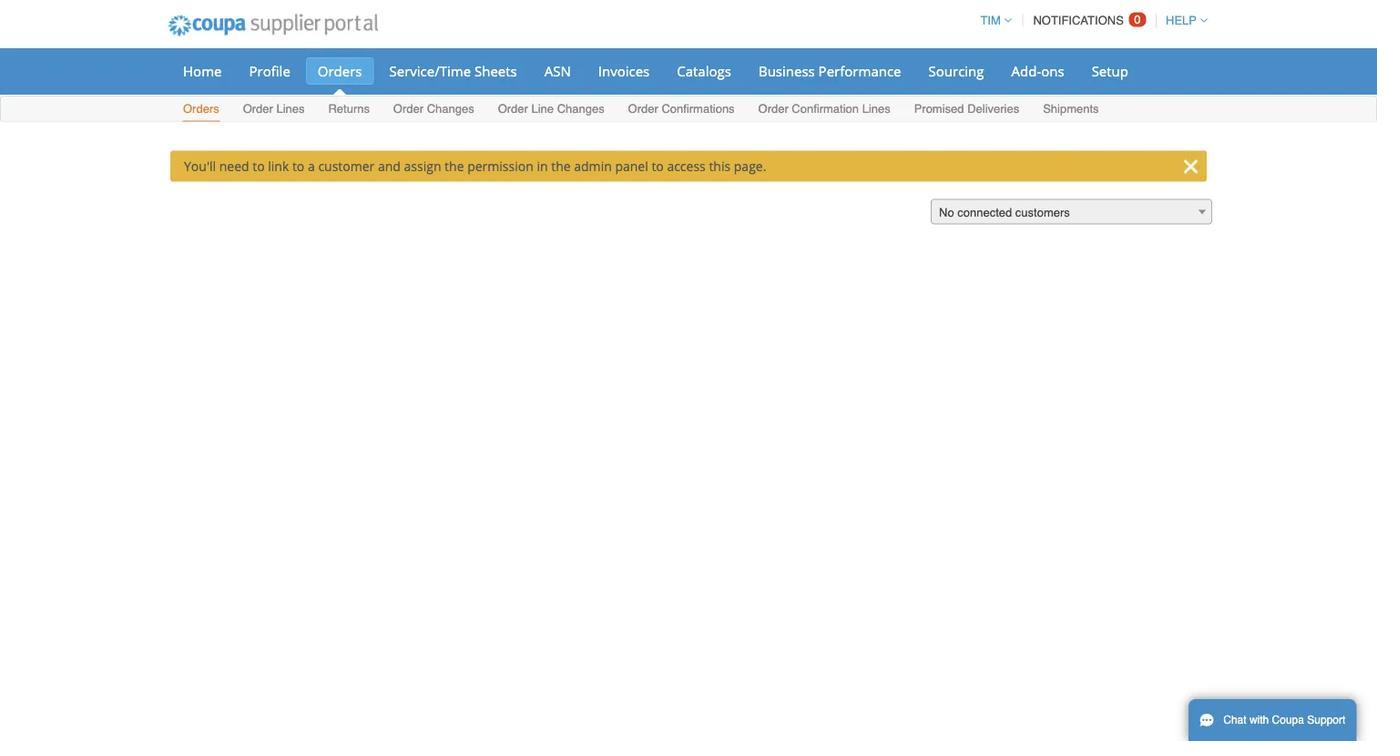 Task type: vqa. For each thing, say whether or not it's contained in the screenshot.
Background image
no



Task type: locate. For each thing, give the bounding box(es) containing it.
home link
[[171, 57, 234, 85]]

orders link
[[306, 57, 374, 85], [182, 98, 220, 122]]

2 order from the left
[[394, 102, 424, 116]]

invoices
[[599, 62, 650, 80]]

to left a
[[292, 158, 305, 175]]

order down profile link
[[243, 102, 273, 116]]

orders down home link
[[183, 102, 219, 116]]

no
[[940, 206, 955, 220]]

notifications
[[1034, 14, 1124, 27]]

setup link
[[1081, 57, 1141, 85]]

chat with coupa support button
[[1189, 700, 1357, 742]]

the
[[445, 158, 464, 175], [552, 158, 571, 175]]

the right assign
[[445, 158, 464, 175]]

to left link
[[253, 158, 265, 175]]

help link
[[1158, 14, 1208, 27]]

order line changes link
[[497, 98, 606, 122]]

orders up returns
[[318, 62, 362, 80]]

promised deliveries
[[915, 102, 1020, 116]]

order down business
[[759, 102, 789, 116]]

asn
[[545, 62, 571, 80]]

to right panel
[[652, 158, 664, 175]]

1 vertical spatial orders
[[183, 102, 219, 116]]

shipments link
[[1043, 98, 1101, 122]]

0 horizontal spatial to
[[253, 158, 265, 175]]

0
[[1135, 13, 1142, 26]]

tim
[[981, 14, 1001, 27]]

2 horizontal spatial to
[[652, 158, 664, 175]]

1 vertical spatial orders link
[[182, 98, 220, 122]]

1 horizontal spatial lines
[[863, 102, 891, 116]]

to
[[253, 158, 265, 175], [292, 158, 305, 175], [652, 158, 664, 175]]

the right 'in'
[[552, 158, 571, 175]]

0 horizontal spatial lines
[[277, 102, 305, 116]]

business performance
[[759, 62, 902, 80]]

promised deliveries link
[[914, 98, 1021, 122]]

promised
[[915, 102, 965, 116]]

orders
[[318, 62, 362, 80], [183, 102, 219, 116]]

ons
[[1042, 62, 1065, 80]]

4 order from the left
[[628, 102, 659, 116]]

you'll need to link to a customer and assign the permission in the admin panel to access this page.
[[184, 158, 767, 175]]

orders link up returns
[[306, 57, 374, 85]]

help
[[1167, 14, 1198, 27]]

order for order confirmations
[[628, 102, 659, 116]]

shipments
[[1044, 102, 1100, 116]]

orders link down home link
[[182, 98, 220, 122]]

chat with coupa support
[[1224, 715, 1346, 727]]

service/time sheets link
[[378, 57, 529, 85]]

1 horizontal spatial changes
[[557, 102, 605, 116]]

navigation containing notifications 0
[[973, 3, 1208, 38]]

order down invoices link
[[628, 102, 659, 116]]

changes right line
[[557, 102, 605, 116]]

order changes link
[[393, 98, 475, 122]]

lines
[[277, 102, 305, 116], [863, 102, 891, 116]]

support
[[1308, 715, 1346, 727]]

sourcing link
[[917, 57, 997, 85]]

2 the from the left
[[552, 158, 571, 175]]

order for order line changes
[[498, 102, 528, 116]]

0 horizontal spatial the
[[445, 158, 464, 175]]

service/time sheets
[[390, 62, 517, 80]]

order for order lines
[[243, 102, 273, 116]]

order
[[243, 102, 273, 116], [394, 102, 424, 116], [498, 102, 528, 116], [628, 102, 659, 116], [759, 102, 789, 116]]

1 horizontal spatial the
[[552, 158, 571, 175]]

you'll
[[184, 158, 216, 175]]

returns link
[[328, 98, 371, 122]]

business
[[759, 62, 815, 80]]

0 horizontal spatial changes
[[427, 102, 475, 116]]

0 vertical spatial orders
[[318, 62, 362, 80]]

returns
[[328, 102, 370, 116]]

2 changes from the left
[[557, 102, 605, 116]]

0 horizontal spatial orders
[[183, 102, 219, 116]]

permission
[[468, 158, 534, 175]]

connected
[[958, 206, 1013, 220]]

order left line
[[498, 102, 528, 116]]

1 to from the left
[[253, 158, 265, 175]]

1 horizontal spatial to
[[292, 158, 305, 175]]

changes down service/time sheets "link"
[[427, 102, 475, 116]]

order confirmation lines
[[759, 102, 891, 116]]

No connected customers field
[[931, 199, 1213, 226]]

setup
[[1092, 62, 1129, 80]]

sourcing
[[929, 62, 985, 80]]

2 to from the left
[[292, 158, 305, 175]]

deliveries
[[968, 102, 1020, 116]]

order down service/time
[[394, 102, 424, 116]]

navigation
[[973, 3, 1208, 38]]

1 horizontal spatial orders link
[[306, 57, 374, 85]]

3 order from the left
[[498, 102, 528, 116]]

1 order from the left
[[243, 102, 273, 116]]

add-ons
[[1012, 62, 1065, 80]]

changes
[[427, 102, 475, 116], [557, 102, 605, 116]]

performance
[[819, 62, 902, 80]]

1 lines from the left
[[277, 102, 305, 116]]

notifications 0
[[1034, 13, 1142, 27]]

asn link
[[533, 57, 583, 85]]

5 order from the left
[[759, 102, 789, 116]]

lines down performance
[[863, 102, 891, 116]]

a
[[308, 158, 315, 175]]

lines down profile link
[[277, 102, 305, 116]]

order for order changes
[[394, 102, 424, 116]]

order confirmations link
[[628, 98, 736, 122]]

chat
[[1224, 715, 1247, 727]]



Task type: describe. For each thing, give the bounding box(es) containing it.
confirmation
[[792, 102, 859, 116]]

panel
[[616, 158, 649, 175]]

tim link
[[973, 14, 1012, 27]]

order confirmations
[[628, 102, 735, 116]]

order for order confirmation lines
[[759, 102, 789, 116]]

1 the from the left
[[445, 158, 464, 175]]

order lines
[[243, 102, 305, 116]]

order confirmation lines link
[[758, 98, 892, 122]]

0 horizontal spatial orders link
[[182, 98, 220, 122]]

in
[[537, 158, 548, 175]]

catalogs
[[677, 62, 732, 80]]

add-ons link
[[1000, 57, 1077, 85]]

need
[[219, 158, 249, 175]]

line
[[532, 102, 554, 116]]

add-
[[1012, 62, 1042, 80]]

and
[[378, 158, 401, 175]]

order line changes
[[498, 102, 605, 116]]

order changes
[[394, 102, 475, 116]]

assign
[[404, 158, 442, 175]]

access
[[667, 158, 706, 175]]

page.
[[734, 158, 767, 175]]

1 changes from the left
[[427, 102, 475, 116]]

No connected customers text field
[[932, 200, 1212, 226]]

customer
[[318, 158, 375, 175]]

3 to from the left
[[652, 158, 664, 175]]

customers
[[1016, 206, 1071, 220]]

catalogs link
[[666, 57, 744, 85]]

0 vertical spatial orders link
[[306, 57, 374, 85]]

link
[[268, 158, 289, 175]]

profile
[[249, 62, 291, 80]]

this
[[709, 158, 731, 175]]

with
[[1250, 715, 1270, 727]]

profile link
[[237, 57, 302, 85]]

home
[[183, 62, 222, 80]]

service/time
[[390, 62, 471, 80]]

confirmations
[[662, 102, 735, 116]]

coupa supplier portal image
[[156, 3, 391, 48]]

business performance link
[[747, 57, 914, 85]]

coupa
[[1273, 715, 1305, 727]]

order lines link
[[242, 98, 306, 122]]

admin
[[574, 158, 612, 175]]

sheets
[[475, 62, 517, 80]]

invoices link
[[587, 57, 662, 85]]

no connected customers
[[940, 206, 1071, 220]]

2 lines from the left
[[863, 102, 891, 116]]

1 horizontal spatial orders
[[318, 62, 362, 80]]



